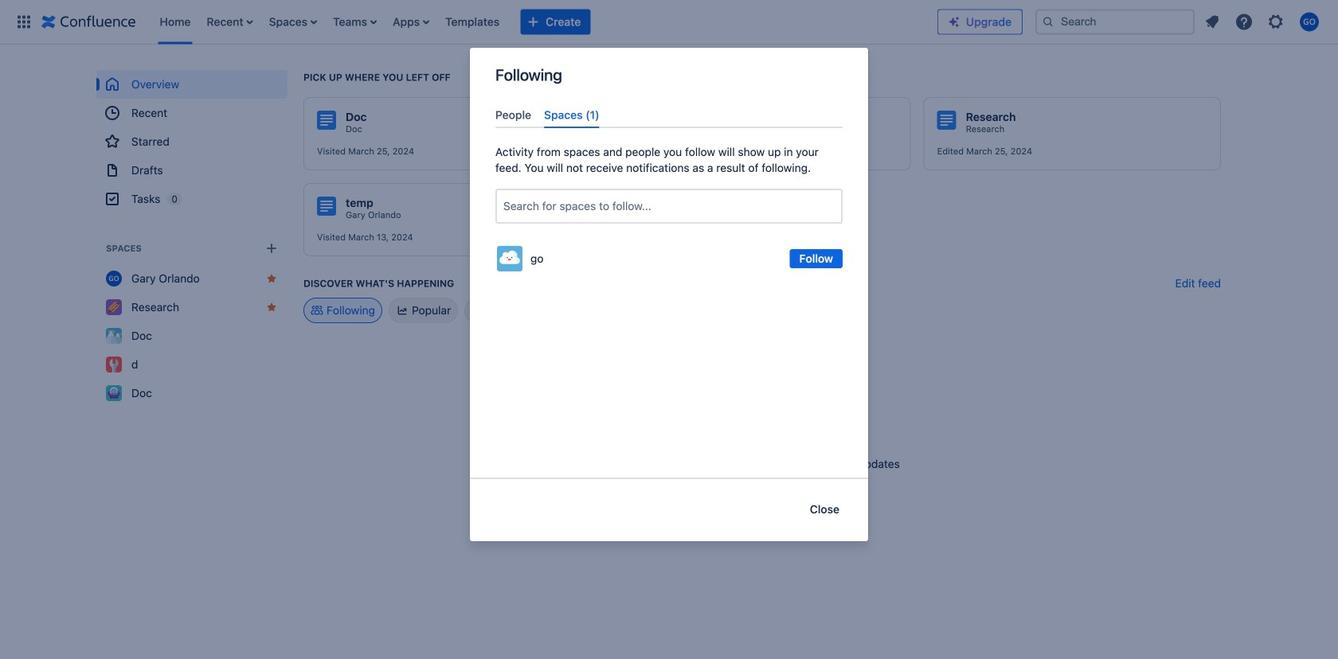 Task type: locate. For each thing, give the bounding box(es) containing it.
group
[[96, 70, 288, 214]]

1 list item from the left
[[202, 0, 258, 44]]

1 horizontal spatial list
[[1198, 8, 1329, 36]]

1 horizontal spatial list item
[[328, 0, 382, 44]]

list
[[152, 0, 938, 44], [1198, 8, 1329, 36]]

settings icon image
[[1267, 12, 1286, 31]]

0 horizontal spatial list item
[[202, 0, 258, 44]]

list item
[[202, 0, 258, 44], [328, 0, 382, 44]]

dialog
[[470, 48, 868, 542]]

banner
[[0, 0, 1339, 45]]

unstar this space image
[[265, 272, 278, 285]]

2 list item from the left
[[328, 0, 382, 44]]

None text field
[[504, 199, 507, 214]]

tab list
[[489, 102, 849, 128]]

confluence image
[[41, 12, 136, 31], [41, 12, 136, 31]]

None search field
[[1036, 9, 1195, 35]]



Task type: vqa. For each thing, say whether or not it's contained in the screenshot.
left list
yes



Task type: describe. For each thing, give the bounding box(es) containing it.
create a space image
[[262, 239, 281, 258]]

premium image
[[948, 16, 961, 28]]

Search field
[[1036, 9, 1195, 35]]

0 horizontal spatial list
[[152, 0, 938, 44]]

search image
[[1042, 16, 1055, 28]]

unstar this space image
[[265, 301, 278, 314]]

global element
[[10, 0, 938, 44]]



